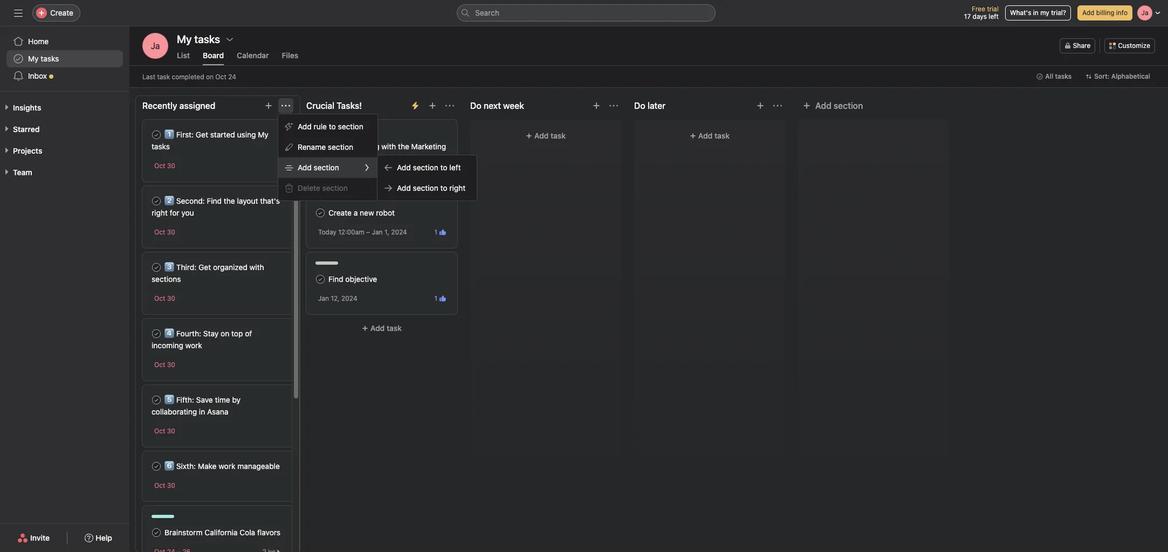 Task type: describe. For each thing, give the bounding box(es) containing it.
completed image for brand meeting with the marketing team
[[314, 140, 327, 153]]

12,
[[331, 294, 340, 303]]

section inside 'menu item'
[[322, 183, 348, 193]]

sort:
[[1094, 72, 1110, 80]]

manageable
[[237, 462, 280, 471]]

with inside 3️⃣ third: get organized with sections
[[249, 263, 264, 272]]

sort: alphabetical
[[1094, 72, 1150, 80]]

board link
[[203, 51, 224, 65]]

show options image
[[225, 35, 234, 44]]

30 for 6️⃣
[[167, 482, 175, 490]]

completed image for 2️⃣ second: find the layout that's right for you
[[150, 195, 163, 208]]

oct down the sections
[[154, 294, 165, 303]]

make
[[198, 462, 217, 471]]

starred
[[13, 125, 40, 134]]

invite
[[30, 533, 50, 542]]

in inside "5️⃣ fifth: save time by collaborating in asana"
[[199, 407, 205, 416]]

customize button
[[1105, 38, 1155, 53]]

section inside "button"
[[834, 101, 863, 111]]

home link
[[6, 33, 123, 50]]

add section inside add section "button"
[[815, 101, 863, 111]]

2 1 button from the top
[[432, 293, 448, 304]]

4 30 from the top
[[167, 361, 175, 369]]

crucial tasks!
[[306, 101, 362, 111]]

find objective
[[328, 274, 377, 284]]

layout
[[237, 196, 258, 205]]

add task image
[[428, 101, 437, 110]]

do
[[470, 101, 481, 111]]

rules for crucial tasks! image
[[411, 101, 420, 110]]

my tasks
[[28, 54, 59, 63]]

5️⃣
[[164, 395, 174, 404]]

find inside '2️⃣ second: find the layout that's right for you'
[[207, 196, 222, 205]]

brainstorm
[[164, 528, 203, 537]]

ja button
[[142, 33, 168, 59]]

1 vertical spatial find
[[328, 274, 343, 284]]

task for add task button corresponding to do later
[[714, 131, 730, 140]]

oct 30 button for 2️⃣ second: find the layout that's right for you
[[154, 228, 175, 236]]

1️⃣
[[164, 130, 174, 139]]

27
[[346, 174, 354, 182]]

tasks for my tasks
[[41, 54, 59, 63]]

completed image for 1️⃣ first: get started using my tasks
[[150, 128, 163, 141]]

search list box
[[457, 4, 716, 22]]

completed image for 3️⃣ third: get organized with sections
[[150, 261, 163, 274]]

completed checkbox for 6️⃣ sixth: make work manageable
[[150, 460, 163, 473]]

free
[[972, 5, 985, 13]]

search
[[475, 8, 499, 17]]

insights
[[13, 103, 41, 112]]

create a new robot
[[328, 208, 395, 217]]

1 vertical spatial 2024
[[341, 294, 357, 303]]

new
[[360, 208, 374, 217]]

more section actions image for do next week
[[609, 101, 618, 110]]

my inside 'global' element
[[28, 54, 39, 63]]

cola
[[240, 528, 255, 537]]

completed image for create a new robot
[[314, 207, 327, 219]]

projects
[[13, 146, 42, 155]]

oct left "24"
[[215, 73, 226, 81]]

section inside menu item
[[314, 163, 339, 172]]

invite button
[[10, 528, 57, 548]]

help button
[[78, 528, 119, 548]]

team button
[[0, 167, 32, 178]]

oct down 1️⃣
[[154, 162, 165, 170]]

oct down incoming
[[154, 361, 165, 369]]

oct 30 for 2️⃣ second: find the layout that's right for you
[[154, 228, 175, 236]]

30 for 1️⃣
[[167, 162, 175, 170]]

add inside menu item
[[298, 163, 312, 172]]

to for right
[[440, 183, 447, 193]]

sections
[[152, 274, 181, 284]]

inbox link
[[6, 67, 123, 85]]

files link
[[282, 51, 298, 65]]

brand meeting with the marketing team
[[315, 142, 446, 163]]

save
[[196, 395, 213, 404]]

– for 25
[[341, 174, 345, 182]]

with inside brand meeting with the marketing team
[[381, 142, 396, 151]]

add task image for do next week
[[592, 101, 601, 110]]

global element
[[0, 26, 129, 91]]

0 horizontal spatial add task
[[370, 324, 402, 333]]

oct 30 button for 5️⃣ fifth: save time by collaborating in asana
[[154, 427, 175, 435]]

last task completed on oct 24
[[142, 73, 236, 81]]

to for section
[[329, 122, 336, 131]]

what's in my trial? button
[[1005, 5, 1071, 20]]

oct 30 for 6️⃣ sixth: make work manageable
[[154, 482, 175, 490]]

– for 12:00am
[[366, 228, 370, 236]]

by
[[232, 395, 241, 404]]

asana
[[207, 407, 228, 416]]

add section menu item
[[278, 157, 377, 178]]

add section to right
[[397, 183, 465, 193]]

incoming
[[152, 341, 183, 350]]

robot
[[376, 208, 395, 217]]

work inside the 4️⃣ fourth: stay on top of incoming work
[[185, 341, 202, 350]]

for
[[170, 208, 179, 217]]

task for add task button to the left
[[387, 324, 402, 333]]

days
[[973, 12, 987, 20]]

in inside button
[[1033, 9, 1038, 17]]

tasks inside 1️⃣ first: get started using my tasks
[[152, 142, 170, 151]]

oct 30 for 3️⃣ third: get organized with sections
[[154, 294, 175, 303]]

share
[[1073, 42, 1091, 50]]

fifth:
[[176, 395, 194, 404]]

delete section menu item
[[278, 178, 377, 198]]

4️⃣ fourth: stay on top of incoming work
[[152, 329, 252, 350]]

fourth:
[[176, 329, 201, 338]]

add task for do later
[[698, 131, 730, 140]]

2️⃣ second: find the layout that's right for you
[[152, 196, 280, 217]]

first:
[[176, 130, 194, 139]]

meeting
[[351, 142, 379, 151]]

0 vertical spatial jan
[[372, 228, 383, 236]]

3️⃣ third: get organized with sections
[[152, 263, 264, 284]]

completed image for 5️⃣ fifth: save time by collaborating in asana
[[150, 394, 163, 407]]

add task button for do next week
[[477, 126, 615, 146]]

team
[[315, 154, 333, 163]]

4️⃣
[[164, 329, 174, 338]]

completed
[[172, 73, 204, 81]]

add task image for do later
[[756, 101, 765, 110]]

add inside "button"
[[1082, 9, 1094, 17]]

24
[[228, 73, 236, 81]]

completed checkbox for 5️⃣ fifth: save time by collaborating in asana
[[150, 394, 163, 407]]

add billing info button
[[1077, 5, 1132, 20]]

ja
[[151, 41, 160, 51]]

list
[[177, 51, 190, 60]]

my inside 1️⃣ first: get started using my tasks
[[258, 130, 268, 139]]

a
[[354, 208, 358, 217]]

my tasks link
[[6, 50, 123, 67]]

oct 30 for 1️⃣ first: get started using my tasks
[[154, 162, 175, 170]]

calendar
[[237, 51, 269, 60]]

completed image for 6️⃣ sixth: make work manageable
[[150, 460, 163, 473]]

brainstorm california cola flavors
[[164, 528, 280, 537]]



Task type: locate. For each thing, give the bounding box(es) containing it.
0 horizontal spatial 2024
[[341, 294, 357, 303]]

what's
[[1010, 9, 1031, 17]]

files
[[282, 51, 298, 60]]

0 vertical spatial in
[[1033, 9, 1038, 17]]

1 vertical spatial get
[[199, 263, 211, 272]]

completed checkbox for 1️⃣ first: get started using my tasks
[[150, 128, 163, 141]]

calendar link
[[237, 51, 269, 65]]

add section inside add section menu item
[[298, 163, 339, 172]]

jan 12, 2024
[[318, 294, 357, 303]]

0 horizontal spatial jan
[[318, 294, 329, 303]]

sixth:
[[176, 462, 196, 471]]

board
[[203, 51, 224, 60]]

help
[[96, 533, 112, 542]]

completed checkbox up jan 12, 2024
[[314, 273, 327, 286]]

2 more section actions image from the left
[[445, 101, 454, 110]]

completed image up "today"
[[314, 207, 327, 219]]

brand
[[328, 142, 349, 151]]

add section to left
[[397, 163, 461, 172]]

30 for 2️⃣
[[167, 228, 175, 236]]

3 more section actions image from the left
[[609, 101, 618, 110]]

oct down 6️⃣
[[154, 482, 165, 490]]

last
[[142, 73, 155, 81]]

get right first:
[[196, 130, 208, 139]]

oct down 2️⃣
[[154, 228, 165, 236]]

to for left
[[440, 163, 447, 172]]

oct 30 down collaborating
[[154, 427, 175, 435]]

2024 right 1,
[[391, 228, 407, 236]]

with
[[381, 142, 396, 151], [249, 263, 264, 272]]

add task button
[[477, 126, 615, 146], [641, 126, 779, 146], [306, 319, 457, 338]]

completed image left 2️⃣
[[150, 195, 163, 208]]

completed image up jan 12, 2024
[[314, 273, 327, 286]]

17
[[964, 12, 971, 20]]

0 vertical spatial –
[[341, 174, 345, 182]]

0 vertical spatial tasks
[[41, 54, 59, 63]]

add task for do next week
[[534, 131, 566, 140]]

1 horizontal spatial find
[[328, 274, 343, 284]]

30 for 3️⃣
[[167, 294, 175, 303]]

0 horizontal spatial the
[[224, 196, 235, 205]]

1 horizontal spatial –
[[366, 228, 370, 236]]

work
[[185, 341, 202, 350], [219, 462, 235, 471]]

3️⃣
[[164, 263, 174, 272]]

30 down for
[[167, 228, 175, 236]]

30 down 1️⃣
[[167, 162, 175, 170]]

completed image
[[150, 128, 163, 141], [314, 140, 327, 153], [150, 394, 163, 407], [150, 526, 163, 539]]

create button
[[32, 4, 80, 22]]

free trial 17 days left
[[964, 5, 999, 20]]

1 vertical spatial left
[[449, 163, 461, 172]]

on for stay
[[221, 329, 229, 338]]

1 horizontal spatial 2024
[[391, 228, 407, 236]]

section
[[834, 101, 863, 111], [338, 122, 363, 131], [328, 142, 353, 152], [314, 163, 339, 172], [413, 163, 438, 172], [322, 183, 348, 193], [413, 183, 438, 193]]

find up the "12,"
[[328, 274, 343, 284]]

30 down incoming
[[167, 361, 175, 369]]

add section button
[[798, 96, 867, 115]]

1 vertical spatial jan
[[318, 294, 329, 303]]

add section
[[815, 101, 863, 111], [298, 163, 339, 172]]

1 horizontal spatial jan
[[372, 228, 383, 236]]

oct 30 button down for
[[154, 228, 175, 236]]

oct 30 down 6️⃣
[[154, 482, 175, 490]]

objective
[[345, 274, 377, 284]]

create for create
[[50, 8, 73, 17]]

get inside 3️⃣ third: get organized with sections
[[199, 263, 211, 272]]

create inside popup button
[[50, 8, 73, 17]]

0 horizontal spatial right
[[152, 208, 168, 217]]

6 oct 30 from the top
[[154, 482, 175, 490]]

inbox
[[28, 71, 47, 80]]

2️⃣
[[164, 196, 174, 205]]

second:
[[176, 196, 205, 205]]

completed checkbox up "today"
[[314, 207, 327, 219]]

with right organized
[[249, 263, 264, 272]]

1 vertical spatial tasks
[[1055, 72, 1072, 80]]

0 vertical spatial to
[[329, 122, 336, 131]]

jan left the "12,"
[[318, 294, 329, 303]]

0 horizontal spatial –
[[341, 174, 345, 182]]

my right using
[[258, 130, 268, 139]]

right down "add section to left" at top
[[449, 183, 465, 193]]

6 30 from the top
[[167, 482, 175, 490]]

0 vertical spatial add section
[[815, 101, 863, 111]]

in
[[1033, 9, 1038, 17], [199, 407, 205, 416]]

third:
[[176, 263, 196, 272]]

25
[[331, 174, 339, 182]]

6️⃣ sixth: make work manageable
[[164, 462, 280, 471]]

completed checkbox left 3️⃣
[[150, 261, 163, 274]]

1 horizontal spatial add task image
[[592, 101, 601, 110]]

get inside 1️⃣ first: get started using my tasks
[[196, 130, 208, 139]]

completed image for 4️⃣ fourth: stay on top of incoming work
[[150, 327, 163, 340]]

3 oct 30 button from the top
[[154, 294, 175, 303]]

insights button
[[0, 102, 41, 113]]

1 horizontal spatial left
[[989, 12, 999, 20]]

1 horizontal spatial tasks
[[152, 142, 170, 151]]

5 oct 30 button from the top
[[154, 427, 175, 435]]

completed checkbox for brainstorm california cola flavors
[[150, 526, 163, 539]]

my
[[1040, 9, 1049, 17]]

add task button for do later
[[641, 126, 779, 146]]

2 1 from the top
[[434, 294, 437, 302]]

to right rule
[[329, 122, 336, 131]]

0 horizontal spatial find
[[207, 196, 222, 205]]

completed image left 4️⃣
[[150, 327, 163, 340]]

1 horizontal spatial add task button
[[477, 126, 615, 146]]

oct 30 down incoming
[[154, 361, 175, 369]]

completed checkbox left "brainstorm"
[[150, 526, 163, 539]]

add task image
[[264, 101, 273, 110], [592, 101, 601, 110], [756, 101, 765, 110]]

5️⃣ fifth: save time by collaborating in asana
[[152, 395, 241, 416]]

create up the home 'link'
[[50, 8, 73, 17]]

on inside the 4️⃣ fourth: stay on top of incoming work
[[221, 329, 229, 338]]

0 vertical spatial get
[[196, 130, 208, 139]]

to up the add section to right
[[440, 163, 447, 172]]

oct 30 down 1️⃣
[[154, 162, 175, 170]]

work right the make
[[219, 462, 235, 471]]

the for marketing
[[398, 142, 409, 151]]

add
[[1082, 9, 1094, 17], [815, 101, 831, 111], [298, 122, 312, 131], [534, 131, 549, 140], [698, 131, 713, 140], [298, 163, 312, 172], [397, 163, 411, 172], [397, 183, 411, 193], [370, 324, 385, 333]]

oct 30 button
[[154, 162, 175, 170], [154, 228, 175, 236], [154, 294, 175, 303], [154, 361, 175, 369], [154, 427, 175, 435], [154, 482, 175, 490]]

Completed checkbox
[[150, 128, 163, 141], [314, 207, 327, 219], [150, 261, 163, 274], [314, 273, 327, 286], [150, 327, 163, 340], [150, 460, 163, 473]]

2 horizontal spatial tasks
[[1055, 72, 1072, 80]]

1 more section actions image from the left
[[281, 101, 290, 110]]

tasks for all tasks
[[1055, 72, 1072, 80]]

work down 'fourth:'
[[185, 341, 202, 350]]

tasks inside dropdown button
[[1055, 72, 1072, 80]]

1 vertical spatial the
[[224, 196, 235, 205]]

home
[[28, 37, 49, 46]]

delete section
[[298, 183, 348, 193]]

0 horizontal spatial tasks
[[41, 54, 59, 63]]

0 vertical spatial the
[[398, 142, 409, 151]]

completed checkbox left 4️⃣
[[150, 327, 163, 340]]

30 for 5️⃣
[[167, 427, 175, 435]]

0 vertical spatial my
[[28, 54, 39, 63]]

create for create a new robot
[[328, 208, 352, 217]]

jan 12, 2024 button
[[318, 294, 357, 303]]

0 vertical spatial 1
[[434, 228, 437, 236]]

task for do next week add task button
[[551, 131, 566, 140]]

find right second:
[[207, 196, 222, 205]]

flavors
[[257, 528, 280, 537]]

oct 30 for 5️⃣ fifth: save time by collaborating in asana
[[154, 427, 175, 435]]

1 vertical spatial create
[[328, 208, 352, 217]]

1️⃣ first: get started using my tasks
[[152, 130, 268, 151]]

1 vertical spatial with
[[249, 263, 264, 272]]

completed checkbox for create a new robot
[[314, 207, 327, 219]]

3 oct 30 from the top
[[154, 294, 175, 303]]

completed image left "brainstorm"
[[150, 526, 163, 539]]

0 vertical spatial 1 button
[[432, 227, 448, 238]]

completed checkbox for 3️⃣ third: get organized with sections
[[150, 261, 163, 274]]

get right third:
[[199, 263, 211, 272]]

1 horizontal spatial create
[[328, 208, 352, 217]]

2 oct 30 from the top
[[154, 228, 175, 236]]

add task
[[534, 131, 566, 140], [698, 131, 730, 140], [370, 324, 402, 333]]

the inside brand meeting with the marketing team
[[398, 142, 409, 151]]

0 vertical spatial on
[[206, 73, 214, 81]]

the inside '2️⃣ second: find the layout that's right for you'
[[224, 196, 235, 205]]

delete
[[298, 183, 320, 193]]

that's
[[260, 196, 280, 205]]

more section actions image for do later
[[773, 101, 782, 110]]

completed image left 1️⃣
[[150, 128, 163, 141]]

– left the 27
[[341, 174, 345, 182]]

tasks right all
[[1055, 72, 1072, 80]]

on left top
[[221, 329, 229, 338]]

2 horizontal spatial add task button
[[641, 126, 779, 146]]

2 horizontal spatial add task image
[[756, 101, 765, 110]]

0 horizontal spatial create
[[50, 8, 73, 17]]

the for layout
[[224, 196, 235, 205]]

0 vertical spatial with
[[381, 142, 396, 151]]

search button
[[457, 4, 716, 22]]

oct 30 button for 3️⃣ third: get organized with sections
[[154, 294, 175, 303]]

create left a
[[328, 208, 352, 217]]

rename
[[298, 142, 326, 152]]

completed image for brainstorm california cola flavors
[[150, 526, 163, 539]]

1 vertical spatial on
[[221, 329, 229, 338]]

sort: alphabetical button
[[1081, 69, 1155, 84]]

california
[[205, 528, 238, 537]]

in down "save"
[[199, 407, 205, 416]]

30 down collaborating
[[167, 427, 175, 435]]

completed checkbox for find objective
[[314, 273, 327, 286]]

right left for
[[152, 208, 168, 217]]

all tasks
[[1045, 72, 1072, 80]]

3 add task image from the left
[[756, 101, 765, 110]]

completed checkbox left 6️⃣
[[150, 460, 163, 473]]

1 horizontal spatial work
[[219, 462, 235, 471]]

hide sidebar image
[[14, 9, 23, 17]]

Completed checkbox
[[314, 140, 327, 153], [150, 195, 163, 208], [150, 394, 163, 407], [150, 526, 163, 539]]

completed checkbox left 1️⃣
[[150, 128, 163, 141]]

1 horizontal spatial on
[[221, 329, 229, 338]]

oct 30 button down 1️⃣
[[154, 162, 175, 170]]

tasks down 1️⃣
[[152, 142, 170, 151]]

1 oct 30 from the top
[[154, 162, 175, 170]]

0 vertical spatial create
[[50, 8, 73, 17]]

trial
[[987, 5, 999, 13]]

oct 30 button down collaborating
[[154, 427, 175, 435]]

left right days
[[989, 12, 999, 20]]

find
[[207, 196, 222, 205], [328, 274, 343, 284]]

5 30 from the top
[[167, 427, 175, 435]]

0 horizontal spatial add task button
[[306, 319, 457, 338]]

completed checkbox for 2️⃣ second: find the layout that's right for you
[[150, 195, 163, 208]]

do next week
[[470, 101, 524, 111]]

you
[[181, 208, 194, 217]]

1 vertical spatial add section
[[298, 163, 339, 172]]

jan
[[372, 228, 383, 236], [318, 294, 329, 303]]

using
[[237, 130, 256, 139]]

to
[[329, 122, 336, 131], [440, 163, 447, 172], [440, 183, 447, 193]]

0 horizontal spatial left
[[449, 163, 461, 172]]

4 more section actions image from the left
[[773, 101, 782, 110]]

1 vertical spatial to
[[440, 163, 447, 172]]

1 horizontal spatial right
[[449, 183, 465, 193]]

to down "add section to left" at top
[[440, 183, 447, 193]]

completed image left 6️⃣
[[150, 460, 163, 473]]

0 vertical spatial find
[[207, 196, 222, 205]]

1 oct 30 button from the top
[[154, 162, 175, 170]]

left inside free trial 17 days left
[[989, 12, 999, 20]]

completed image
[[150, 195, 163, 208], [314, 207, 327, 219], [150, 261, 163, 274], [314, 273, 327, 286], [150, 327, 163, 340], [150, 460, 163, 473]]

top
[[231, 329, 243, 338]]

list link
[[177, 51, 190, 65]]

0 horizontal spatial in
[[199, 407, 205, 416]]

0 vertical spatial work
[[185, 341, 202, 350]]

1 vertical spatial right
[[152, 208, 168, 217]]

on for completed
[[206, 73, 214, 81]]

2 30 from the top
[[167, 228, 175, 236]]

30
[[167, 162, 175, 170], [167, 228, 175, 236], [167, 294, 175, 303], [167, 361, 175, 369], [167, 427, 175, 435], [167, 482, 175, 490]]

get for started
[[196, 130, 208, 139]]

oct 30 button for 6️⃣ sixth: make work manageable
[[154, 482, 175, 490]]

completed checkbox for 4️⃣ fourth: stay on top of incoming work
[[150, 327, 163, 340]]

1 vertical spatial 1
[[434, 294, 437, 302]]

1 horizontal spatial with
[[381, 142, 396, 151]]

marketing
[[411, 142, 446, 151]]

0 horizontal spatial with
[[249, 263, 264, 272]]

more section actions image for recently assigned
[[281, 101, 290, 110]]

– right 12:00am
[[366, 228, 370, 236]]

tasks down home on the left
[[41, 54, 59, 63]]

1 vertical spatial 1 button
[[432, 293, 448, 304]]

oct up delete section
[[318, 174, 329, 182]]

completed checkbox left 5️⃣ on the bottom left
[[150, 394, 163, 407]]

1 vertical spatial –
[[366, 228, 370, 236]]

completed image left 3️⃣
[[150, 261, 163, 274]]

oct 30 button down incoming
[[154, 361, 175, 369]]

completed image up team
[[314, 140, 327, 153]]

0 horizontal spatial my
[[28, 54, 39, 63]]

tasks inside 'global' element
[[41, 54, 59, 63]]

oct 30 button for 1️⃣ first: get started using my tasks
[[154, 162, 175, 170]]

0 horizontal spatial add section
[[298, 163, 339, 172]]

completed checkbox for brand meeting with the marketing team
[[314, 140, 327, 153]]

30 down 6️⃣
[[167, 482, 175, 490]]

oct 30 button down the sections
[[154, 294, 175, 303]]

2 vertical spatial to
[[440, 183, 447, 193]]

30 down the sections
[[167, 294, 175, 303]]

starred button
[[0, 124, 40, 135]]

completed checkbox left 2️⃣
[[150, 195, 163, 208]]

1 horizontal spatial in
[[1033, 9, 1038, 17]]

1 horizontal spatial add section
[[815, 101, 863, 111]]

oct 30 down for
[[154, 228, 175, 236]]

1 vertical spatial my
[[258, 130, 268, 139]]

2024
[[391, 228, 407, 236], [341, 294, 357, 303]]

all tasks button
[[1032, 69, 1076, 84]]

tasks
[[41, 54, 59, 63], [1055, 72, 1072, 80], [152, 142, 170, 151]]

add task image for recently assigned
[[264, 101, 273, 110]]

1 horizontal spatial add task
[[534, 131, 566, 140]]

4 oct 30 from the top
[[154, 361, 175, 369]]

the left layout at the top left of the page
[[224, 196, 235, 205]]

1 horizontal spatial the
[[398, 142, 409, 151]]

completed checkbox up team
[[314, 140, 327, 153]]

1 vertical spatial in
[[199, 407, 205, 416]]

2024 right the "12,"
[[341, 294, 357, 303]]

4 oct 30 button from the top
[[154, 361, 175, 369]]

1 add task image from the left
[[264, 101, 273, 110]]

2 vertical spatial tasks
[[152, 142, 170, 151]]

more section actions image
[[281, 101, 290, 110], [445, 101, 454, 110], [609, 101, 618, 110], [773, 101, 782, 110]]

3 30 from the top
[[167, 294, 175, 303]]

completed image left 5️⃣ on the bottom left
[[150, 394, 163, 407]]

add inside "button"
[[815, 101, 831, 111]]

team
[[13, 168, 32, 177]]

oct 25 – 27
[[318, 174, 354, 182]]

2 oct 30 button from the top
[[154, 228, 175, 236]]

started
[[210, 130, 235, 139]]

0 vertical spatial left
[[989, 12, 999, 20]]

oct 30 button down 6️⃣
[[154, 482, 175, 490]]

info
[[1116, 9, 1128, 17]]

rename section
[[298, 142, 353, 152]]

0 vertical spatial 2024
[[391, 228, 407, 236]]

oct 30 down the sections
[[154, 294, 175, 303]]

6️⃣
[[164, 462, 174, 471]]

get for organized
[[199, 263, 211, 272]]

left up the add section to right
[[449, 163, 461, 172]]

stay
[[203, 329, 219, 338]]

get
[[196, 130, 208, 139], [199, 263, 211, 272]]

1 1 button from the top
[[432, 227, 448, 238]]

the left "marketing"
[[398, 142, 409, 151]]

5 oct 30 from the top
[[154, 427, 175, 435]]

my up inbox
[[28, 54, 39, 63]]

2 horizontal spatial add task
[[698, 131, 730, 140]]

on down board link
[[206, 73, 214, 81]]

0 horizontal spatial work
[[185, 341, 202, 350]]

customize
[[1118, 42, 1150, 50]]

collaborating
[[152, 407, 197, 416]]

0 horizontal spatial on
[[206, 73, 214, 81]]

1 vertical spatial work
[[219, 462, 235, 471]]

oct down collaborating
[[154, 427, 165, 435]]

with right meeting
[[381, 142, 396, 151]]

the
[[398, 142, 409, 151], [224, 196, 235, 205]]

1 1 from the top
[[434, 228, 437, 236]]

in left my
[[1033, 9, 1038, 17]]

0 horizontal spatial add task image
[[264, 101, 273, 110]]

0 vertical spatial right
[[449, 183, 465, 193]]

1 30 from the top
[[167, 162, 175, 170]]

1 horizontal spatial my
[[258, 130, 268, 139]]

right inside '2️⃣ second: find the layout that's right for you'
[[152, 208, 168, 217]]

jan left 1,
[[372, 228, 383, 236]]

2 add task image from the left
[[592, 101, 601, 110]]

next week
[[484, 101, 524, 111]]

6 oct 30 button from the top
[[154, 482, 175, 490]]

what's in my trial?
[[1010, 9, 1066, 17]]

completed image for find objective
[[314, 273, 327, 286]]



Task type: vqa. For each thing, say whether or not it's contained in the screenshot.
the Add rule to section
yes



